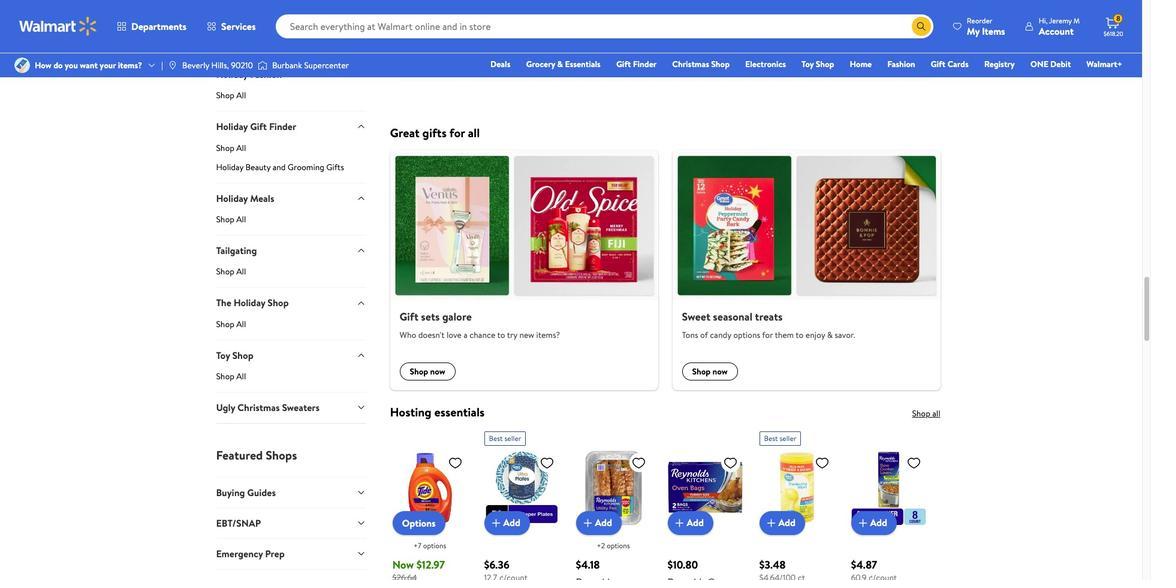 Task type: locate. For each thing, give the bounding box(es) containing it.
6 product group from the left
[[851, 427, 926, 580]]

shop now down candy
[[692, 366, 728, 378]]

shop all link
[[912, 408, 941, 420]]

great
[[390, 124, 420, 141]]

toy shop
[[802, 58, 834, 70], [216, 349, 253, 362]]

tide liquid laundry detergent, original, 64 loads 92 fl oz, he compatible image
[[392, 451, 467, 526]]

2 best from the left
[[764, 433, 778, 444]]

add up $4.87
[[870, 517, 888, 530]]

all for toy shop
[[236, 371, 246, 383]]

christmas inside christmas shop link
[[672, 58, 709, 70]]

finder down the delivery on the right of the page
[[633, 58, 657, 70]]

options right +7
[[423, 541, 446, 551]]

0 vertical spatial items?
[[118, 59, 142, 71]]

featured
[[216, 447, 263, 463]]

0 vertical spatial toy
[[802, 58, 814, 70]]

0 horizontal spatial options
[[423, 541, 446, 551]]

holiday inside 'dropdown button'
[[216, 192, 248, 205]]

3 all from the top
[[236, 142, 246, 154]]

now inside sweet seasonal treats list item
[[713, 366, 728, 378]]

them
[[775, 329, 794, 341]]

christmas right ugly
[[238, 401, 280, 414]]

add button up $3.48
[[759, 511, 805, 535]]

holiday for holiday fashion
[[216, 68, 248, 81]]

1 add to cart image from the left
[[489, 516, 503, 531]]

best seller up great value ultra disposable paper dinner plates, white, 10 inch, 50 plates, patterned image
[[489, 433, 521, 444]]

holiday up beauty at left
[[216, 120, 248, 133]]

2 add from the left
[[595, 517, 612, 530]]

1 vertical spatial all
[[933, 408, 941, 420]]

shop all down services
[[216, 37, 246, 49]]

toy inside toy shop dropdown button
[[216, 349, 230, 362]]

0 horizontal spatial for
[[450, 124, 465, 141]]

0 horizontal spatial finder
[[269, 120, 296, 133]]

of left "beer,"
[[657, 38, 667, 53]]

1 horizontal spatial  image
[[168, 61, 177, 70]]

holiday meals button
[[216, 183, 366, 213]]

gifts
[[326, 161, 344, 173]]

all down the holiday shop
[[236, 318, 246, 330]]

3 product group from the left
[[576, 427, 651, 580]]

walmart+
[[1087, 58, 1123, 70]]

finder up holiday beauty and grooming gifts
[[269, 120, 296, 133]]

holiday right the "beverly" at the top of page
[[216, 68, 248, 81]]

shop
[[216, 37, 234, 49], [711, 58, 730, 70], [816, 58, 834, 70], [216, 89, 234, 101], [216, 142, 234, 154], [216, 213, 234, 225], [216, 266, 234, 278], [268, 296, 289, 310], [216, 318, 234, 330], [232, 349, 253, 362], [410, 366, 428, 378], [692, 366, 711, 378], [216, 371, 234, 383], [912, 408, 931, 420]]

reynolds kitchens heavy duty grilling pan, 13.25 x 9.63 x 3.5 inches image
[[576, 451, 651, 526]]

shop all down holiday meals
[[216, 213, 246, 225]]

add to cart image for reynolds kitchens heavy duty grilling pan, 13.25 x 9.63 x 3.5 inches 'image'
[[581, 516, 595, 531]]

1 shop all link from the top
[[216, 37, 366, 59]]

seller up great value lemon scent disinfecting wipes, 75 count, 1 lbs, 5.5 ounce image
[[780, 433, 797, 444]]

product group containing $4.87
[[851, 427, 926, 580]]

all down "holiday fashion"
[[236, 89, 246, 101]]

1 horizontal spatial fashion
[[888, 58, 915, 70]]

featured shops
[[216, 447, 297, 463]]

5 shop all link from the top
[[216, 266, 366, 287]]

1 horizontal spatial toy shop
[[802, 58, 834, 70]]

ebt/snap
[[216, 517, 261, 530]]

gift down the delivery on the right of the page
[[616, 58, 631, 70]]

of inside sweet seasonal treats tons of candy options for them to enjoy & savor.
[[700, 329, 708, 341]]

all
[[236, 37, 246, 49], [236, 89, 246, 101], [236, 142, 246, 154], [236, 213, 246, 225], [236, 266, 246, 278], [236, 318, 246, 330], [236, 371, 246, 383]]

options
[[733, 329, 760, 341], [423, 541, 446, 551], [607, 541, 630, 551]]

options right +2
[[607, 541, 630, 551]]

seller
[[505, 433, 521, 444], [780, 433, 797, 444]]

2 add to cart image from the left
[[856, 516, 870, 531]]

1 horizontal spatial best
[[764, 433, 778, 444]]

2 best seller from the left
[[764, 433, 797, 444]]

0 vertical spatial for
[[450, 124, 465, 141]]

3 add to cart image from the left
[[764, 516, 779, 531]]

$12.97
[[417, 557, 445, 572]]

& right enjoy
[[827, 329, 833, 341]]

add to cart image up $6.36
[[489, 516, 503, 531]]

shop all for holiday fashion
[[216, 89, 246, 101]]

gift left the cards at right
[[931, 58, 946, 70]]

toy down "the"
[[216, 349, 230, 362]]

holiday fashion
[[216, 68, 282, 81]]

1 vertical spatial christmas
[[238, 401, 280, 414]]

shop all up ugly
[[216, 371, 246, 383]]

& right pickup
[[608, 38, 615, 53]]

options for +7 options
[[423, 541, 446, 551]]

1 horizontal spatial items?
[[536, 329, 560, 341]]

items?
[[118, 59, 142, 71], [536, 329, 560, 341]]

christmas shop
[[672, 58, 730, 70]]

items? right your
[[118, 59, 142, 71]]

5 add from the left
[[870, 517, 888, 530]]

5 product group from the left
[[759, 427, 834, 580]]

shop up toy shop dropdown button
[[268, 296, 289, 310]]

add button up +2
[[576, 511, 622, 535]]

2 seller from the left
[[780, 433, 797, 444]]

holiday beauty and grooming gifts link
[[216, 161, 366, 183]]

$618.20
[[1104, 29, 1124, 38]]

cold, cough & flu
[[216, 15, 292, 28]]

0 horizontal spatial best seller
[[489, 433, 521, 444]]

add up $10.80
[[687, 517, 704, 530]]

shop all for holiday meals
[[216, 213, 246, 225]]

shop down the tons
[[692, 366, 711, 378]]

2 product group from the left
[[484, 427, 559, 580]]

for right gifts
[[450, 124, 465, 141]]

to right the them at bottom
[[796, 329, 804, 341]]

0 vertical spatial all
[[468, 124, 480, 141]]

registry link
[[979, 58, 1020, 71]]

shop all link up burbank
[[216, 37, 366, 59]]

shop all link up holiday beauty and grooming gifts
[[216, 142, 366, 159]]

1 horizontal spatial options
[[607, 541, 630, 551]]

buying
[[216, 486, 245, 499]]

2 all from the top
[[236, 89, 246, 101]]

best up great value ultra disposable paper dinner plates, white, 10 inch, 50 plates, patterned image
[[489, 433, 503, 444]]

all up ugly christmas sweaters
[[236, 371, 246, 383]]

toy shop up ugly
[[216, 349, 253, 362]]

& right grocery
[[557, 58, 563, 70]]

1 horizontal spatial add to cart image
[[673, 516, 687, 531]]

1 best seller from the left
[[489, 433, 521, 444]]

5 all from the top
[[236, 266, 246, 278]]

6 shop all link from the top
[[216, 318, 366, 340]]

1 add to cart image from the left
[[581, 516, 595, 531]]

shop down wine on the top right
[[711, 58, 730, 70]]

add up +2
[[595, 517, 612, 530]]

0 horizontal spatial best
[[489, 433, 503, 444]]

add to cart image for reynolds kitchens slow cooker liners, regular (fits 3-8 quarts), 8 count image
[[856, 516, 870, 531]]

hosting essentials
[[390, 404, 485, 420]]

add to cart image up $3.48
[[764, 516, 779, 531]]

0 horizontal spatial now
[[430, 366, 445, 378]]

hi,
[[1039, 15, 1048, 25]]

+7 options
[[414, 541, 446, 551]]

seasonal up candy
[[713, 310, 753, 325]]

add to cart image up $4.87
[[856, 516, 870, 531]]

shop now for seasonal
[[692, 366, 728, 378]]

you
[[65, 59, 78, 71]]

1 product group from the left
[[392, 427, 467, 580]]

 image right |
[[168, 61, 177, 70]]

$10.80
[[668, 557, 698, 572]]

add to favorites list, reynolds kitchens heavy duty grilling pan, 13.25 x 9.63 x 3.5 inches image
[[632, 456, 646, 471]]

add button up $4.87
[[851, 511, 897, 535]]

shop all link up sweaters
[[216, 371, 366, 392]]

supercenter
[[304, 59, 349, 71]]

treats
[[755, 310, 783, 325]]

shop all down holiday gift finder
[[216, 142, 246, 154]]

gifts
[[423, 124, 447, 141]]

+2
[[597, 541, 605, 551]]

guides
[[247, 486, 276, 499]]

0 horizontal spatial toy
[[216, 349, 230, 362]]

account
[[1039, 24, 1074, 37]]

add to favorites list, tide liquid laundry detergent, original, 64 loads 92 fl oz, he compatible image
[[448, 456, 463, 471]]

2 shop now from the left
[[692, 366, 728, 378]]

hi, jeremy m account
[[1039, 15, 1080, 37]]

all down services
[[236, 37, 246, 49]]

4 add from the left
[[779, 517, 796, 530]]

now down candy
[[713, 366, 728, 378]]

shop all down "holiday fashion"
[[216, 89, 246, 101]]

2 horizontal spatial options
[[733, 329, 760, 341]]

add button for reynolds kitchens heavy duty grilling pan, 13.25 x 9.63 x 3.5 inches 'image'
[[576, 511, 622, 535]]

ugly
[[216, 401, 235, 414]]

2 horizontal spatial  image
[[258, 59, 267, 71]]

1 shop now from the left
[[410, 366, 445, 378]]

0 horizontal spatial  image
[[14, 58, 30, 73]]

gift up beauty at left
[[250, 120, 267, 133]]

product group containing $4.18
[[576, 427, 651, 580]]

6 all from the top
[[236, 318, 246, 330]]

for left the them at bottom
[[762, 329, 773, 341]]

4 product group from the left
[[668, 427, 743, 580]]

1 horizontal spatial all
[[933, 408, 941, 420]]

holiday left beauty at left
[[216, 161, 243, 173]]

burbank
[[272, 59, 302, 71]]

shop all link down the holiday shop
[[216, 318, 366, 340]]

 image right 90210
[[258, 59, 267, 71]]

shop all down "the"
[[216, 318, 246, 330]]

grocery
[[526, 58, 555, 70]]

add to cart image for $3.48
[[764, 516, 779, 531]]

fashion link
[[882, 58, 921, 71]]

& left the flu
[[270, 15, 277, 28]]

4 add button from the left
[[759, 511, 805, 535]]

add to cart image
[[581, 516, 595, 531], [856, 516, 870, 531]]

emergency prep button
[[216, 539, 366, 569]]

best seller up great value lemon scent disinfecting wipes, 75 count, 1 lbs, 5.5 ounce image
[[764, 433, 797, 444]]

home link
[[845, 58, 877, 71]]

1 best from the left
[[489, 433, 503, 444]]

1 horizontal spatial christmas
[[672, 58, 709, 70]]

1 vertical spatial of
[[700, 329, 708, 341]]

add to cart image up $10.80
[[673, 516, 687, 531]]

1 add button from the left
[[484, 511, 530, 535]]

shop down services
[[216, 37, 234, 49]]

product group containing $6.36
[[484, 427, 559, 580]]

2 shop all link from the top
[[216, 89, 366, 111]]

&
[[640, 11, 653, 38], [270, 15, 277, 28], [608, 38, 615, 53], [720, 38, 727, 53], [557, 58, 563, 70], [827, 329, 833, 341]]

shop all down tailgating
[[216, 266, 246, 278]]

toy inside 'toy shop' link
[[802, 58, 814, 70]]

1 add from the left
[[503, 517, 521, 530]]

gift cards
[[931, 58, 969, 70]]

all for tailgating
[[236, 266, 246, 278]]

holiday right "the"
[[234, 296, 265, 310]]

0 horizontal spatial add to cart image
[[581, 516, 595, 531]]

one debit link
[[1025, 58, 1077, 71]]

all down holiday meals
[[236, 213, 246, 225]]

add button for great value lemon scent disinfecting wipes, 75 count, 1 lbs, 5.5 ounce image
[[759, 511, 805, 535]]

 image left how
[[14, 58, 30, 73]]

shop all link down burbank
[[216, 89, 366, 111]]

1 shop all from the top
[[216, 37, 246, 49]]

shop inside sweet seasonal treats list item
[[692, 366, 711, 378]]

1 all from the top
[[236, 37, 246, 49]]

4 shop all link from the top
[[216, 213, 366, 235]]

hills,
[[211, 59, 229, 71]]

all for the holiday shop
[[236, 318, 246, 330]]

7 all from the top
[[236, 371, 246, 383]]

3 add button from the left
[[668, 511, 714, 535]]

0 horizontal spatial fashion
[[250, 68, 282, 81]]

shop down who
[[410, 366, 428, 378]]

1 horizontal spatial add to cart image
[[856, 516, 870, 531]]

4 all from the top
[[236, 213, 246, 225]]

0 horizontal spatial toy shop
[[216, 349, 253, 362]]

0 horizontal spatial christmas
[[238, 401, 280, 414]]

gift for finder
[[616, 58, 631, 70]]

to left try
[[497, 329, 505, 341]]

all for holiday fashion
[[236, 89, 246, 101]]

1 horizontal spatial toy
[[802, 58, 814, 70]]

ebt/snap button
[[216, 508, 366, 539]]

0 horizontal spatial of
[[657, 38, 667, 53]]

christmas
[[672, 58, 709, 70], [238, 401, 280, 414]]

gift up who
[[400, 310, 419, 325]]

0 vertical spatial finder
[[633, 58, 657, 70]]

 image for burbank
[[258, 59, 267, 71]]

2 add button from the left
[[576, 511, 622, 535]]

of right the tons
[[700, 329, 708, 341]]

seasonal up christmas shop
[[658, 11, 728, 38]]

& inside 'link'
[[557, 58, 563, 70]]

for
[[450, 124, 465, 141], [762, 329, 773, 341]]

shop all link up the holiday shop
[[216, 266, 366, 287]]

0 horizontal spatial add to cart image
[[489, 516, 503, 531]]

favorites
[[733, 11, 806, 38]]

holiday inside dropdown button
[[216, 120, 248, 133]]

christmas down "beer,"
[[672, 58, 709, 70]]

shop down hills,
[[216, 89, 234, 101]]

great value lemon scent disinfecting wipes, 75 count, 1 lbs, 5.5 ounce image
[[759, 451, 834, 526]]

wine
[[696, 38, 717, 53]]

all down tailgating
[[236, 266, 246, 278]]

shop now down doesn't
[[410, 366, 445, 378]]

1 horizontal spatial shop now
[[692, 366, 728, 378]]

options right candy
[[733, 329, 760, 341]]

shop all
[[216, 37, 246, 49], [216, 89, 246, 101], [216, 142, 246, 154], [216, 213, 246, 225], [216, 266, 246, 278], [216, 318, 246, 330], [216, 371, 246, 383]]

add to cart image up $4.18
[[581, 516, 595, 531]]

options link
[[392, 511, 445, 535]]

1 horizontal spatial best seller
[[764, 433, 797, 444]]

shop down tailgating
[[216, 266, 234, 278]]

1 horizontal spatial to
[[796, 329, 804, 341]]

add button up $6.36
[[484, 511, 530, 535]]

1 vertical spatial finder
[[269, 120, 296, 133]]

5 shop all from the top
[[216, 266, 246, 278]]

beverly hills, 90210
[[182, 59, 253, 71]]

1 horizontal spatial finder
[[633, 58, 657, 70]]

electronics
[[745, 58, 786, 70]]

one
[[1031, 58, 1049, 70]]

add up $3.48
[[779, 517, 796, 530]]

0 vertical spatial of
[[657, 38, 667, 53]]

1 vertical spatial seasonal
[[713, 310, 753, 325]]

shop now inside gift sets galore list item
[[410, 366, 445, 378]]

seller up great value ultra disposable paper dinner plates, white, 10 inch, 50 plates, patterned image
[[505, 433, 521, 444]]

2 shop all from the top
[[216, 89, 246, 101]]

best up great value lemon scent disinfecting wipes, 75 count, 1 lbs, 5.5 ounce image
[[764, 433, 778, 444]]

now down doesn't
[[430, 366, 445, 378]]

toy shop left home
[[802, 58, 834, 70]]

grocery & essentials link
[[521, 58, 606, 71]]

items? right new
[[536, 329, 560, 341]]

list
[[383, 150, 948, 390]]

add button up $10.80
[[668, 511, 714, 535]]

0 horizontal spatial to
[[497, 329, 505, 341]]

2 to from the left
[[796, 329, 804, 341]]

add up $6.36
[[503, 517, 521, 530]]

toy right electronics
[[802, 58, 814, 70]]

7 shop all link from the top
[[216, 371, 366, 392]]

now down "beer,"
[[671, 62, 690, 77]]

christmas inside ugly christmas sweaters dropdown button
[[238, 401, 280, 414]]

toy shop button
[[216, 340, 366, 371]]

0 horizontal spatial seller
[[505, 433, 521, 444]]

now inside gift sets galore list item
[[430, 366, 445, 378]]

2 horizontal spatial now
[[713, 366, 728, 378]]

6 shop all from the top
[[216, 318, 246, 330]]

product group
[[392, 427, 467, 580], [484, 427, 559, 580], [576, 427, 651, 580], [668, 427, 743, 580], [759, 427, 834, 580], [851, 427, 926, 580]]

do
[[53, 59, 63, 71]]

0 vertical spatial seasonal
[[658, 11, 728, 38]]

1 vertical spatial for
[[762, 329, 773, 341]]

search icon image
[[917, 22, 926, 31]]

beverly
[[182, 59, 209, 71]]

sweaters
[[282, 401, 320, 414]]

0 horizontal spatial all
[[468, 124, 480, 141]]

holiday left meals
[[216, 192, 248, 205]]

1 vertical spatial toy
[[216, 349, 230, 362]]

5 add button from the left
[[851, 511, 897, 535]]

1 vertical spatial toy shop
[[216, 349, 253, 362]]

shop all link down meals
[[216, 213, 366, 235]]

chance
[[470, 329, 495, 341]]

1 horizontal spatial for
[[762, 329, 773, 341]]

walmart image
[[19, 17, 97, 36]]

1 seller from the left
[[505, 433, 521, 444]]

add to cart image
[[489, 516, 503, 531], [673, 516, 687, 531], [764, 516, 779, 531]]

0 horizontal spatial shop now
[[410, 366, 445, 378]]

& inside sweet seasonal treats tons of candy options for them to enjoy & savor.
[[827, 329, 833, 341]]

7 shop all from the top
[[216, 371, 246, 383]]

product group containing $3.48
[[759, 427, 834, 580]]

 image
[[14, 58, 30, 73], [258, 59, 267, 71], [168, 61, 177, 70]]

shop all
[[912, 408, 941, 420]]

2 horizontal spatial add to cart image
[[764, 516, 779, 531]]

1 horizontal spatial of
[[700, 329, 708, 341]]

0 horizontal spatial items?
[[118, 59, 142, 71]]

4 shop all from the top
[[216, 213, 246, 225]]

1 horizontal spatial seller
[[780, 433, 797, 444]]

add button for reynolds kitchens slow cooker liners, regular (fits 3-8 quarts), 8 count image
[[851, 511, 897, 535]]

1 to from the left
[[497, 329, 505, 341]]

classic brews & seasonal favorites pickup & delivery of beer, wine & more.
[[524, 11, 806, 53]]

gift inside "gift sets galore who doesn't love a chance to try new items?"
[[400, 310, 419, 325]]

gift for cards
[[931, 58, 946, 70]]

all up beauty at left
[[236, 142, 246, 154]]

shop all link for holiday fashion
[[216, 89, 366, 111]]

reynolds oven bags, turkey size, 2 ct image
[[668, 451, 743, 526]]

finder inside gift finder link
[[633, 58, 657, 70]]

shop now inside sweet seasonal treats list item
[[692, 366, 728, 378]]

0 vertical spatial christmas
[[672, 58, 709, 70]]

3 add from the left
[[687, 517, 704, 530]]

of
[[657, 38, 667, 53], [700, 329, 708, 341]]

$6.36
[[484, 557, 510, 572]]

seller for $6.36
[[505, 433, 521, 444]]

$3.48
[[759, 557, 786, 572]]

shop inside gift sets galore list item
[[410, 366, 428, 378]]

list containing gift sets galore
[[383, 150, 948, 390]]

1 vertical spatial items?
[[536, 329, 560, 341]]



Task type: vqa. For each thing, say whether or not it's contained in the screenshot.
M
yes



Task type: describe. For each thing, give the bounding box(es) containing it.
8 $618.20
[[1104, 13, 1124, 38]]

now for gift sets galore
[[430, 366, 445, 378]]

grooming
[[288, 161, 324, 173]]

gift cards link
[[926, 58, 974, 71]]

3 shop all from the top
[[216, 142, 246, 154]]

shop down holiday meals
[[216, 213, 234, 225]]

savor.
[[835, 329, 855, 341]]

deals
[[491, 58, 511, 70]]

options inside sweet seasonal treats tons of candy options for them to enjoy & savor.
[[733, 329, 760, 341]]

departments
[[131, 20, 187, 33]]

order now link
[[640, 62, 690, 77]]

gift finder link
[[611, 58, 662, 71]]

buying guides
[[216, 486, 276, 499]]

order
[[640, 62, 668, 77]]

order now
[[640, 62, 690, 77]]

 image for how
[[14, 58, 30, 73]]

shop all for tailgating
[[216, 266, 246, 278]]

pickup
[[574, 38, 605, 53]]

essentials
[[434, 404, 485, 420]]

love
[[447, 329, 462, 341]]

shop all for toy shop
[[216, 371, 246, 383]]

the
[[216, 296, 231, 310]]

departments button
[[107, 12, 197, 41]]

options for +2 options
[[607, 541, 630, 551]]

delivery
[[618, 38, 654, 53]]

services
[[221, 20, 256, 33]]

Walmart Site-Wide search field
[[276, 14, 934, 38]]

who
[[400, 329, 416, 341]]

add to favorites list, great value ultra disposable paper dinner plates, white, 10 inch, 50 plates, patterned image
[[540, 456, 554, 471]]

shop down holiday gift finder
[[216, 142, 234, 154]]

items
[[982, 24, 1005, 37]]

shop all for cold, cough & flu
[[216, 37, 246, 49]]

of inside classic brews & seasonal favorites pickup & delivery of beer, wine & more.
[[657, 38, 667, 53]]

how do you want your items?
[[35, 59, 142, 71]]

Search search field
[[276, 14, 934, 38]]

home
[[850, 58, 872, 70]]

product group containing $10.80
[[668, 427, 743, 580]]

shop up add to favorites list, reynolds kitchens slow cooker liners, regular (fits 3-8 quarts), 8 count image
[[912, 408, 931, 420]]

add to favorites list, reynolds oven bags, turkey size, 2 ct image
[[723, 456, 738, 471]]

want
[[80, 59, 98, 71]]

emergency prep
[[216, 548, 285, 561]]

add to favorites list, great value lemon scent disinfecting wipes, 75 count, 1 lbs, 5.5 ounce image
[[815, 456, 830, 471]]

holiday meals
[[216, 192, 274, 205]]

product group containing now $12.97
[[392, 427, 467, 580]]

galore
[[442, 310, 472, 325]]

pickup & delivery of beer, wine & more. from classic brews to seasonal favorites. order now. image
[[400, 0, 931, 96]]

shop all link for the holiday shop
[[216, 318, 366, 340]]

best seller for $3.48
[[764, 433, 797, 444]]

candy
[[710, 329, 731, 341]]

 image for beverly
[[168, 61, 177, 70]]

& right wine on the top right
[[720, 38, 727, 53]]

beer,
[[670, 38, 693, 53]]

great value ultra disposable paper dinner plates, white, 10 inch, 50 plates, patterned image
[[484, 451, 559, 526]]

cough
[[241, 15, 268, 28]]

2 add to cart image from the left
[[673, 516, 687, 531]]

my
[[967, 24, 980, 37]]

holiday for holiday gift finder
[[216, 120, 248, 133]]

+7
[[414, 541, 421, 551]]

8
[[1116, 13, 1121, 24]]

to inside sweet seasonal treats tons of candy options for them to enjoy & savor.
[[796, 329, 804, 341]]

holiday for holiday meals
[[216, 192, 248, 205]]

essentials
[[565, 58, 601, 70]]

shop up ugly
[[216, 371, 234, 383]]

shop all link for holiday meals
[[216, 213, 366, 235]]

holiday for holiday beauty and grooming gifts
[[216, 161, 243, 173]]

shop now for sets
[[410, 366, 445, 378]]

how
[[35, 59, 51, 71]]

|
[[161, 59, 163, 71]]

add button for great value ultra disposable paper dinner plates, white, 10 inch, 50 plates, patterned image
[[484, 511, 530, 535]]

now for sweet seasonal treats
[[713, 366, 728, 378]]

buying guides button
[[216, 477, 366, 508]]

and
[[273, 161, 286, 173]]

for inside sweet seasonal treats tons of candy options for them to enjoy & savor.
[[762, 329, 773, 341]]

add for reynolds kitchens slow cooker liners, regular (fits 3-8 quarts), 8 count image
[[870, 517, 888, 530]]

one debit
[[1031, 58, 1071, 70]]

add button for reynolds oven bags, turkey size, 2 ct image
[[668, 511, 714, 535]]

a
[[464, 329, 468, 341]]

add for reynolds kitchens heavy duty grilling pan, 13.25 x 9.63 x 3.5 inches 'image'
[[595, 517, 612, 530]]

the holiday shop
[[216, 296, 289, 310]]

shop all link for tailgating
[[216, 266, 366, 287]]

shop all link for cold, cough & flu
[[216, 37, 366, 59]]

burbank supercenter
[[272, 59, 349, 71]]

sets
[[421, 310, 440, 325]]

all for cold, cough & flu
[[236, 37, 246, 49]]

items? inside "gift sets galore who doesn't love a chance to try new items?"
[[536, 329, 560, 341]]

gift for sets
[[400, 310, 419, 325]]

try
[[507, 329, 518, 341]]

to inside "gift sets galore who doesn't love a chance to try new items?"
[[497, 329, 505, 341]]

prep
[[265, 548, 285, 561]]

doesn't
[[418, 329, 445, 341]]

gift finder
[[616, 58, 657, 70]]

more.
[[730, 38, 756, 53]]

add for reynolds oven bags, turkey size, 2 ct image
[[687, 517, 704, 530]]

gift inside dropdown button
[[250, 120, 267, 133]]

grocery & essentials
[[526, 58, 601, 70]]

0 vertical spatial toy shop
[[802, 58, 834, 70]]

toy shop inside dropdown button
[[216, 349, 253, 362]]

christmas shop link
[[667, 58, 735, 71]]

jeremy
[[1049, 15, 1072, 25]]

best for $3.48
[[764, 433, 778, 444]]

$4.87
[[851, 557, 877, 572]]

electronics link
[[740, 58, 792, 71]]

shop down "the"
[[216, 318, 234, 330]]

shop all for the holiday shop
[[216, 318, 246, 330]]

cold,
[[216, 15, 238, 28]]

enjoy
[[806, 329, 825, 341]]

& right brews
[[640, 11, 653, 38]]

shop down the holiday shop
[[232, 349, 253, 362]]

all for holiday meals
[[236, 213, 246, 225]]

gift sets galore list item
[[383, 150, 665, 390]]

seasonal inside classic brews & seasonal favorites pickup & delivery of beer, wine & more.
[[658, 11, 728, 38]]

holiday gift finder
[[216, 120, 296, 133]]

cold, cough & flu button
[[216, 6, 366, 37]]

holiday gift finder button
[[216, 111, 366, 142]]

sweet
[[682, 310, 711, 325]]

add for great value lemon scent disinfecting wipes, 75 count, 1 lbs, 5.5 ounce image
[[779, 517, 796, 530]]

finder inside holiday gift finder dropdown button
[[269, 120, 296, 133]]

fashion inside dropdown button
[[250, 68, 282, 81]]

add to cart image for $6.36
[[489, 516, 503, 531]]

add for great value ultra disposable paper dinner plates, white, 10 inch, 50 plates, patterned image
[[503, 517, 521, 530]]

shops
[[266, 447, 297, 463]]

classic
[[524, 11, 582, 38]]

best seller for $6.36
[[489, 433, 521, 444]]

3 shop all link from the top
[[216, 142, 366, 159]]

& inside dropdown button
[[270, 15, 277, 28]]

gift sets galore who doesn't love a chance to try new items?
[[400, 310, 560, 341]]

seasonal inside sweet seasonal treats tons of candy options for them to enjoy & savor.
[[713, 310, 753, 325]]

shop all link for toy shop
[[216, 371, 366, 392]]

shop left home
[[816, 58, 834, 70]]

sweet seasonal treats list item
[[665, 150, 948, 390]]

holiday beauty and grooming gifts
[[216, 161, 344, 173]]

m
[[1074, 15, 1080, 25]]

tons
[[682, 329, 698, 341]]

options
[[402, 517, 436, 530]]

1 horizontal spatial now
[[671, 62, 690, 77]]

toy shop link
[[796, 58, 840, 71]]

seller for $3.48
[[780, 433, 797, 444]]

+2 options
[[597, 541, 630, 551]]

debit
[[1051, 58, 1071, 70]]

services button
[[197, 12, 266, 41]]

reorder my items
[[967, 15, 1005, 37]]

ugly christmas sweaters
[[216, 401, 320, 414]]

now $12.97
[[392, 557, 445, 572]]

reynolds kitchens slow cooker liners, regular (fits 3-8 quarts), 8 count image
[[851, 451, 926, 526]]

add to favorites list, reynolds kitchens slow cooker liners, regular (fits 3-8 quarts), 8 count image
[[907, 456, 921, 471]]

brews
[[587, 11, 636, 38]]

walmart+ link
[[1081, 58, 1128, 71]]

best for $6.36
[[489, 433, 503, 444]]



